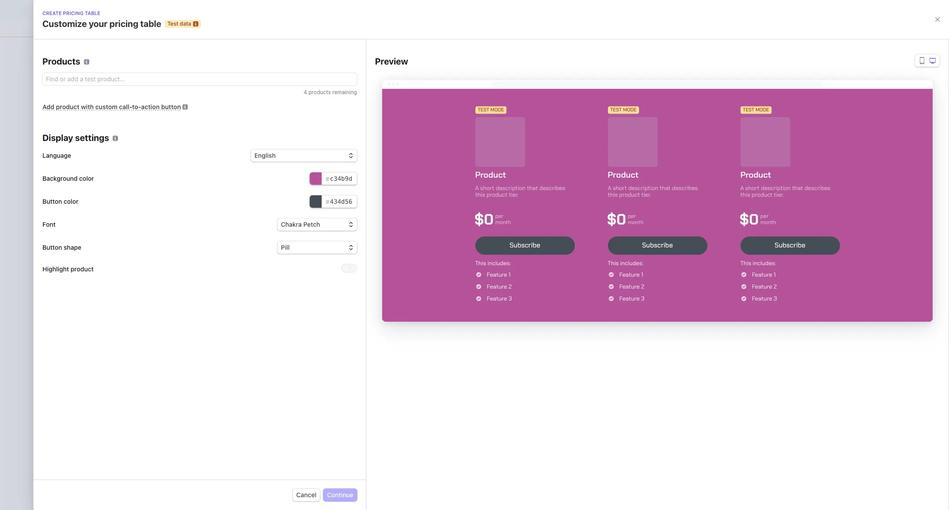 Task type: describe. For each thing, give the bounding box(es) containing it.
display settings
[[42, 133, 109, 143]]

embed
[[508, 217, 527, 225]]

add product with custom call-to-action button button
[[42, 103, 181, 111]]

0 horizontal spatial a
[[398, 217, 401, 225]]

settings
[[75, 133, 109, 143]]

display
[[42, 133, 73, 143]]

your inside create a pricing table create a branded, responsive pricing table to embed on your website.
[[538, 217, 550, 225]]

previous button
[[759, 342, 790, 352]]

customize
[[42, 19, 87, 29]]

english
[[255, 152, 276, 159]]

shape
[[64, 244, 81, 251]]

english button
[[251, 149, 357, 162]]

4
[[304, 89, 307, 95]]

custom
[[95, 103, 117, 111]]

button shape
[[42, 244, 81, 251]]

table left to
[[484, 217, 499, 225]]

data
[[475, 38, 487, 43]]

4 products remaining
[[304, 89, 357, 95]]

branded,
[[403, 217, 429, 225]]

cancel button
[[293, 489, 320, 501]]

table left test
[[140, 19, 161, 29]]

website.
[[377, 226, 401, 234]]

call-
[[119, 103, 132, 111]]

0 vertical spatial a
[[407, 204, 412, 214]]

color for button color
[[64, 198, 78, 205]]

product for highlight
[[71, 265, 94, 273]]

button
[[161, 103, 181, 111]]

cancel
[[296, 491, 317, 499]]

language
[[42, 152, 71, 159]]

2 vertical spatial create
[[377, 217, 396, 225]]

test
[[168, 20, 178, 27]]

background color
[[42, 175, 94, 182]]

products
[[309, 89, 331, 95]]

responsive
[[430, 217, 461, 225]]

create for pricing
[[42, 10, 62, 16]]

table up customize your pricing table
[[85, 10, 100, 16]]



Task type: locate. For each thing, give the bounding box(es) containing it.
0 vertical spatial color
[[79, 175, 94, 182]]

highlight
[[42, 265, 69, 273]]

continue
[[327, 491, 354, 499]]

create a pricing table create a branded, responsive pricing table to embed on your website.
[[377, 204, 550, 234]]

preview
[[375, 56, 408, 66]]

add product with custom call-to-action button
[[42, 103, 181, 111]]

0 horizontal spatial your
[[89, 19, 108, 29]]

None text field
[[310, 195, 357, 208]]

continue button
[[324, 489, 357, 501]]

button left shape
[[42, 244, 62, 251]]

0 vertical spatial your
[[89, 19, 108, 29]]

your
[[89, 19, 108, 29], [538, 217, 550, 225]]

0 horizontal spatial color
[[64, 198, 78, 205]]

1 button from the top
[[42, 198, 62, 205]]

1 vertical spatial a
[[398, 217, 401, 225]]

product right add
[[56, 103, 79, 111]]

1 vertical spatial product
[[71, 265, 94, 273]]

to
[[500, 217, 506, 225]]

background
[[42, 175, 78, 182]]

action
[[141, 103, 160, 111]]

2 button from the top
[[42, 244, 62, 251]]

color
[[79, 175, 94, 182], [64, 198, 78, 205]]

product down shape
[[71, 265, 94, 273]]

next button
[[793, 342, 813, 352]]

Find or add a test product… text field
[[42, 73, 357, 85]]

create for a
[[377, 204, 405, 214]]

color for background color
[[79, 175, 94, 182]]

a up website.
[[398, 217, 401, 225]]

a
[[407, 204, 412, 214], [398, 217, 401, 225]]

button for button color
[[42, 198, 62, 205]]

data
[[180, 20, 191, 27]]

0 vertical spatial product
[[56, 103, 79, 111]]

customize your pricing table
[[42, 19, 161, 29]]

font
[[42, 221, 56, 228]]

to-
[[132, 103, 141, 111]]

next
[[797, 343, 809, 351]]

1 vertical spatial create
[[377, 204, 405, 214]]

product
[[56, 103, 79, 111], [71, 265, 94, 273]]

0 vertical spatial create
[[42, 10, 62, 16]]

test
[[462, 38, 474, 43]]

on
[[529, 217, 536, 225]]

a up branded,
[[407, 204, 412, 214]]

products
[[42, 56, 80, 66]]

your right on
[[538, 217, 550, 225]]

highlight product
[[42, 265, 94, 273]]

pricing
[[63, 10, 84, 16], [109, 19, 138, 29], [414, 204, 443, 214], [463, 217, 483, 225]]

1 horizontal spatial a
[[407, 204, 412, 214]]

1 vertical spatial color
[[64, 198, 78, 205]]

button color
[[42, 198, 78, 205]]

remaining
[[333, 89, 357, 95]]

table
[[85, 10, 100, 16], [140, 19, 161, 29], [445, 204, 466, 214], [484, 217, 499, 225]]

previous
[[762, 343, 786, 351]]

color right background
[[79, 175, 94, 182]]

your down create pricing table
[[89, 19, 108, 29]]

None text field
[[310, 172, 357, 185]]

1 horizontal spatial your
[[538, 217, 550, 225]]

test data
[[168, 20, 191, 27]]

add
[[42, 103, 54, 111]]

button for button shape
[[42, 244, 62, 251]]

create pricing table
[[42, 10, 100, 16]]

button
[[42, 198, 62, 205], [42, 244, 62, 251]]

product for add
[[56, 103, 79, 111]]

1 vertical spatial your
[[538, 217, 550, 225]]

1 horizontal spatial color
[[79, 175, 94, 182]]

button up font
[[42, 198, 62, 205]]

table up responsive
[[445, 204, 466, 214]]

with
[[81, 103, 94, 111]]

1 vertical spatial button
[[42, 244, 62, 251]]

color down the background color
[[64, 198, 78, 205]]

0 vertical spatial button
[[42, 198, 62, 205]]

create
[[42, 10, 62, 16], [377, 204, 405, 214], [377, 217, 396, 225]]

test data
[[462, 38, 487, 43]]



Task type: vqa. For each thing, say whether or not it's contained in the screenshot.
a
yes



